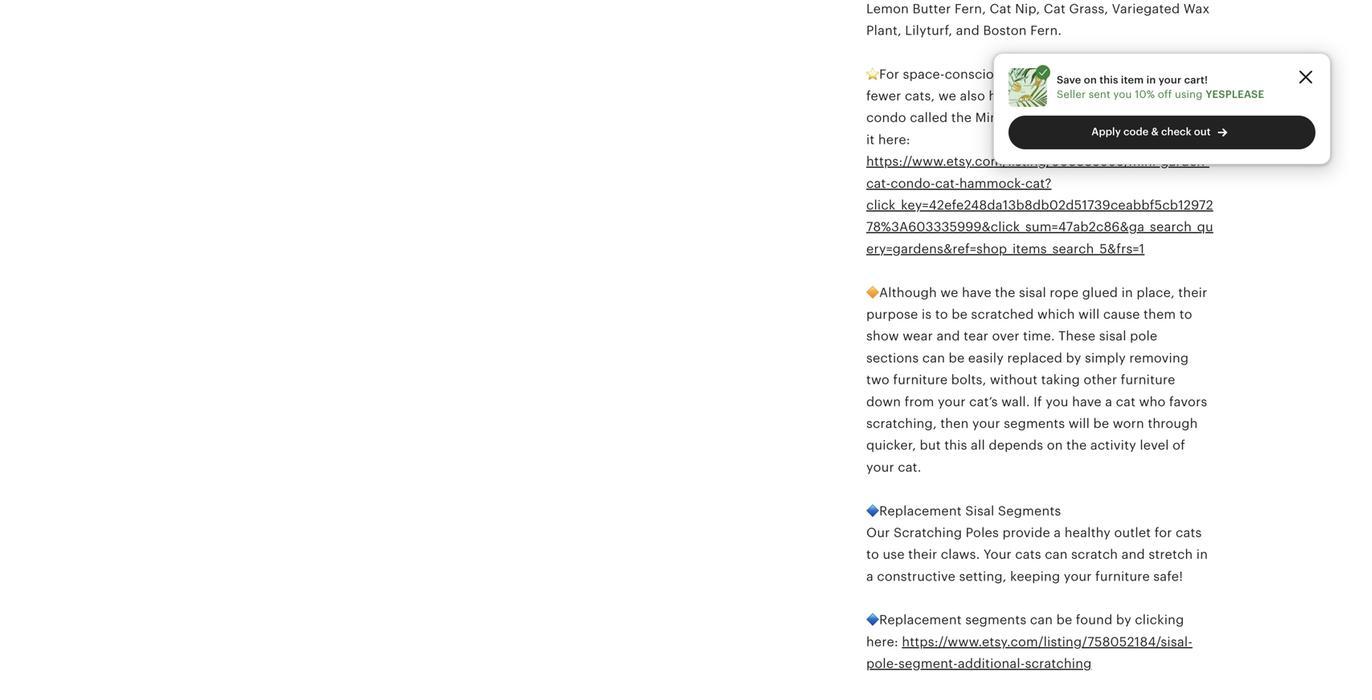 Task type: describe. For each thing, give the bounding box(es) containing it.
then
[[941, 417, 969, 431]]

seller
[[1057, 88, 1086, 101]]

scratched
[[971, 307, 1034, 322]]

2 vertical spatial have
[[1072, 395, 1102, 409]]

pole-
[[867, 657, 899, 672]]

replaced
[[1008, 351, 1063, 366]]

time.
[[1023, 329, 1055, 344]]

click_key=42efe248da13b8db02d51739ceabbf5cb12972
[[867, 198, 1214, 213]]

check
[[1162, 126, 1192, 138]]

scratching
[[1025, 657, 1092, 672]]

keeping
[[1010, 570, 1061, 584]]

your down quicker,
[[867, 460, 895, 475]]

pole
[[1130, 329, 1158, 344]]

⭐for
[[867, 67, 900, 81]]

10%
[[1135, 88, 1155, 101]]

🔷replacement segments can be found by clicking here:
[[867, 614, 1184, 650]]

easily
[[968, 351, 1004, 366]]

78%3a603335999&click_sum=47ab2c86&ga_search_qu
[[867, 220, 1214, 234]]

to for 🔷replacement sisal segments our scratching poles provide a healthy outlet for cats to use their claws. your cats can scratch and stretch in a constructive setting, keeping your furniture safe!
[[867, 548, 879, 562]]

poles
[[966, 526, 999, 541]]

you
[[1130, 111, 1153, 125]]

1 vertical spatial the
[[995, 286, 1016, 300]]

all
[[971, 439, 985, 453]]

🔷replacement for 🔷replacement segments can be found by clicking here:
[[867, 614, 962, 628]]

wall.
[[1002, 395, 1030, 409]]

view
[[1183, 111, 1211, 125]]

can inside ⭐for space-conscious customers or households with fewer cats, we also have a smaller version of this condo called the mini garden cat condo. you can view it here: https://www.etsy.com/listing/603335999/mini-garden- cat-condo-cat-hammock-cat? click_key=42efe248da13b8db02d51739ceabbf5cb12972 78%3a603335999&click_sum=47ab2c86&ga_search_qu ery=gardens&ref=shop_items_search_5&frs=1
[[1156, 111, 1179, 125]]

garden-
[[1161, 154, 1210, 169]]

0 vertical spatial will
[[1079, 307, 1100, 322]]

https://www.etsy.com/listing/758052184/sisal- pole-segment-additional-scratching link
[[867, 635, 1193, 672]]

found
[[1076, 614, 1113, 628]]

cat
[[1116, 395, 1136, 409]]

mini
[[976, 111, 1002, 125]]

customers
[[1012, 67, 1078, 81]]

segments
[[998, 504, 1061, 519]]

safe!
[[1154, 570, 1183, 584]]

additional-
[[958, 657, 1025, 672]]

claws.
[[941, 548, 980, 562]]

a left the healthy
[[1054, 526, 1061, 541]]

0 horizontal spatial cats
[[1015, 548, 1042, 562]]

2 cat- from the left
[[935, 176, 960, 191]]

cat?
[[1026, 176, 1052, 191]]

2 horizontal spatial the
[[1067, 439, 1087, 453]]

scratch
[[1072, 548, 1118, 562]]

in inside 🔷replacement sisal segments our scratching poles provide a healthy outlet for cats to use their claws. your cats can scratch and stretch in a constructive setting, keeping your furniture safe!
[[1197, 548, 1208, 562]]

https://www.etsy.com/listing/758052184/sisal- pole-segment-additional-scratching
[[867, 635, 1193, 672]]

cart!
[[1185, 74, 1208, 86]]

out
[[1194, 126, 1211, 138]]

rope
[[1050, 286, 1079, 300]]

here: inside ⭐for space-conscious customers or households with fewer cats, we also have a smaller version of this condo called the mini garden cat condo. you can view it here: https://www.etsy.com/listing/603335999/mini-garden- cat-condo-cat-hammock-cat? click_key=42efe248da13b8db02d51739ceabbf5cb12972 78%3a603335999&click_sum=47ab2c86&ga_search_qu ery=gardens&ref=shop_items_search_5&frs=1
[[878, 133, 911, 147]]

🔶although
[[867, 286, 937, 300]]

sections
[[867, 351, 919, 366]]

setting,
[[959, 570, 1007, 584]]

quicker,
[[867, 439, 916, 453]]

this inside ⭐for space-conscious customers or households with fewer cats, we also have a smaller version of this condo called the mini garden cat condo. you can view it here: https://www.etsy.com/listing/603335999/mini-garden- cat-condo-cat-hammock-cat? click_key=42efe248da13b8db02d51739ceabbf5cb12972 78%3a603335999&click_sum=47ab2c86&ga_search_qu ery=gardens&ref=shop_items_search_5&frs=1
[[1147, 89, 1170, 103]]

bolts,
[[951, 373, 987, 388]]

stretch
[[1149, 548, 1193, 562]]

by inside 🔷replacement segments can be found by clicking here:
[[1116, 614, 1132, 628]]

level
[[1140, 439, 1169, 453]]

households
[[1098, 67, 1171, 81]]

to for 🔶although we have the sisal rope glued in place, their purpose is to be scratched which will cause them to show wear and tear over time. these sisal pole sections can be easily replaced by simply removing two furniture bolts, without taking other furniture down from your cat's wall. if you have a cat who favors scratching, then your segments will be worn through quicker, but this all depends on the activity level of your cat.
[[935, 307, 948, 322]]

wear
[[903, 329, 933, 344]]

here: inside 🔷replacement segments can be found by clicking here:
[[867, 635, 899, 650]]

down
[[867, 395, 901, 409]]

worn
[[1113, 417, 1145, 431]]

if
[[1034, 395, 1042, 409]]

yesplease
[[1206, 88, 1265, 101]]

your inside save on this item in your cart! seller sent you 10% off using yesplease
[[1159, 74, 1182, 86]]

cause
[[1104, 307, 1140, 322]]

segments inside 🔷replacement segments can be found by clicking here:
[[966, 614, 1027, 628]]

segments inside 🔶although we have the sisal rope glued in place, their purpose is to be scratched which will cause them to show wear and tear over time. these sisal pole sections can be easily replaced by simply removing two furniture bolts, without taking other furniture down from your cat's wall. if you have a cat who favors scratching, then your segments will be worn through quicker, but this all depends on the activity level of your cat.
[[1004, 417, 1065, 431]]

🔷replacement for 🔷replacement sisal segments our scratching poles provide a healthy outlet for cats to use their claws. your cats can scratch and stretch in a constructive setting, keeping your furniture safe!
[[867, 504, 962, 519]]

your down the cat's
[[973, 417, 1001, 431]]

your
[[984, 548, 1012, 562]]

but
[[920, 439, 941, 453]]

⭐for space-conscious customers or households with fewer cats, we also have a smaller version of this condo called the mini garden cat condo. you can view it here: https://www.etsy.com/listing/603335999/mini-garden- cat-condo-cat-hammock-cat? click_key=42efe248da13b8db02d51739ceabbf5cb12972 78%3a603335999&click_sum=47ab2c86&ga_search_qu ery=gardens&ref=shop_items_search_5&frs=1
[[867, 67, 1214, 256]]

tear
[[964, 329, 989, 344]]

taking
[[1041, 373, 1080, 388]]

cat
[[1055, 111, 1077, 125]]

smaller
[[1033, 89, 1078, 103]]

and inside 🔶although we have the sisal rope glued in place, their purpose is to be scratched which will cause them to show wear and tear over time. these sisal pole sections can be easily replaced by simply removing two furniture bolts, without taking other furniture down from your cat's wall. if you have a cat who favors scratching, then your segments will be worn through quicker, but this all depends on the activity level of your cat.
[[937, 329, 960, 344]]

healthy
[[1065, 526, 1111, 541]]

https://www.etsy.com/listing/758052184/sisal-
[[902, 635, 1193, 650]]

the inside ⭐for space-conscious customers or households with fewer cats, we also have a smaller version of this condo called the mini garden cat condo. you can view it here: https://www.etsy.com/listing/603335999/mini-garden- cat-condo-cat-hammock-cat? click_key=42efe248da13b8db02d51739ceabbf5cb12972 78%3a603335999&click_sum=47ab2c86&ga_search_qu ery=gardens&ref=shop_items_search_5&frs=1
[[952, 111, 972, 125]]

garden
[[1005, 111, 1052, 125]]

who
[[1139, 395, 1166, 409]]

two
[[867, 373, 890, 388]]

and inside 🔷replacement sisal segments our scratching poles provide a healthy outlet for cats to use their claws. your cats can scratch and stretch in a constructive setting, keeping your furniture safe!
[[1122, 548, 1145, 562]]

be up activity in the right of the page
[[1094, 417, 1110, 431]]

purpose
[[867, 307, 918, 322]]

apply code & check out
[[1092, 126, 1211, 138]]

be inside 🔷replacement segments can be found by clicking here:
[[1057, 614, 1073, 628]]

we inside ⭐for space-conscious customers or households with fewer cats, we also have a smaller version of this condo called the mini garden cat condo. you can view it here: https://www.etsy.com/listing/603335999/mini-garden- cat-condo-cat-hammock-cat? click_key=42efe248da13b8db02d51739ceabbf5cb12972 78%3a603335999&click_sum=47ab2c86&ga_search_qu ery=gardens&ref=shop_items_search_5&frs=1
[[939, 89, 957, 103]]

use
[[883, 548, 905, 562]]

on inside save on this item in your cart! seller sent you 10% off using yesplease
[[1084, 74, 1097, 86]]

a inside 🔶although we have the sisal rope glued in place, their purpose is to be scratched which will cause them to show wear and tear over time. these sisal pole sections can be easily replaced by simply removing two furniture bolts, without taking other furniture down from your cat's wall. if you have a cat who favors scratching, then your segments will be worn through quicker, but this all depends on the activity level of your cat.
[[1105, 395, 1113, 409]]

of inside 🔶although we have the sisal rope glued in place, their purpose is to be scratched which will cause them to show wear and tear over time. these sisal pole sections can be easily replaced by simply removing two furniture bolts, without taking other furniture down from your cat's wall. if you have a cat who favors scratching, then your segments will be worn through quicker, but this all depends on the activity level of your cat.
[[1173, 439, 1186, 453]]

item
[[1121, 74, 1144, 86]]

activity
[[1091, 439, 1137, 453]]

favors
[[1169, 395, 1208, 409]]



Task type: vqa. For each thing, say whether or not it's contained in the screenshot.
rightmost games
no



Task type: locate. For each thing, give the bounding box(es) containing it.
0 vertical spatial here:
[[878, 133, 911, 147]]

1 vertical spatial sisal
[[1099, 329, 1127, 344]]

1 horizontal spatial cat-
[[935, 176, 960, 191]]

cat.
[[898, 460, 922, 475]]

their inside 🔶although we have the sisal rope glued in place, their purpose is to be scratched which will cause them to show wear and tear over time. these sisal pole sections can be easily replaced by simply removing two furniture bolts, without taking other furniture down from your cat's wall. if you have a cat who favors scratching, then your segments will be worn through quicker, but this all depends on the activity level of your cat.
[[1179, 286, 1208, 300]]

on
[[1084, 74, 1097, 86], [1047, 439, 1063, 453]]

cat- down called
[[935, 176, 960, 191]]

1 horizontal spatial the
[[995, 286, 1016, 300]]

these
[[1059, 329, 1096, 344]]

in inside save on this item in your cart! seller sent you 10% off using yesplease
[[1147, 74, 1156, 86]]

by right found
[[1116, 614, 1132, 628]]

here: up pole-
[[867, 635, 899, 650]]

glued
[[1082, 286, 1118, 300]]

1 vertical spatial in
[[1122, 286, 1133, 300]]

1 vertical spatial and
[[1122, 548, 1145, 562]]

0 horizontal spatial in
[[1122, 286, 1133, 300]]

be up bolts,
[[949, 351, 965, 366]]

other
[[1084, 373, 1117, 388]]

simply
[[1085, 351, 1126, 366]]

your down the scratch
[[1064, 570, 1092, 584]]

and
[[937, 329, 960, 344], [1122, 548, 1145, 562]]

can up the 'check'
[[1156, 111, 1179, 125]]

0 horizontal spatial their
[[908, 548, 938, 562]]

1 vertical spatial their
[[908, 548, 938, 562]]

which
[[1038, 307, 1075, 322]]

clicking
[[1135, 614, 1184, 628]]

segments up additional-
[[966, 614, 1027, 628]]

cats down provide
[[1015, 548, 1042, 562]]

called
[[910, 111, 948, 125]]

on inside 🔶although we have the sisal rope glued in place, their purpose is to be scratched which will cause them to show wear and tear over time. these sisal pole sections can be easily replaced by simply removing two furniture bolts, without taking other furniture down from your cat's wall. if you have a cat who favors scratching, then your segments will be worn through quicker, but this all depends on the activity level of your cat.
[[1047, 439, 1063, 453]]

furniture up the from
[[893, 373, 948, 388]]

0 vertical spatial 🔷replacement
[[867, 504, 962, 519]]

1 horizontal spatial you
[[1114, 88, 1132, 101]]

will down taking
[[1069, 417, 1090, 431]]

fewer
[[867, 89, 902, 103]]

🔷replacement down constructive
[[867, 614, 962, 628]]

0 vertical spatial on
[[1084, 74, 1097, 86]]

be up tear
[[952, 307, 968, 322]]

1 vertical spatial here:
[[867, 635, 899, 650]]

1 horizontal spatial in
[[1147, 74, 1156, 86]]

ery=gardens&ref=shop_items_search_5&frs=1
[[867, 242, 1145, 256]]

1 vertical spatial cats
[[1015, 548, 1042, 562]]

by down these
[[1066, 351, 1082, 366]]

on right depends
[[1047, 439, 1063, 453]]

will
[[1079, 307, 1100, 322], [1069, 417, 1090, 431]]

2 horizontal spatial in
[[1197, 548, 1208, 562]]

your inside 🔷replacement sisal segments our scratching poles provide a healthy outlet for cats to use their claws. your cats can scratch and stretch in a constructive setting, keeping your furniture safe!
[[1064, 570, 1092, 584]]

the up scratched
[[995, 286, 1016, 300]]

sent
[[1089, 88, 1111, 101]]

to right them
[[1180, 307, 1193, 322]]

1 🔷replacement from the top
[[867, 504, 962, 519]]

cat- down 'it' on the right of the page
[[867, 176, 891, 191]]

outlet
[[1115, 526, 1151, 541]]

🔷replacement inside 🔷replacement sisal segments our scratching poles provide a healthy outlet for cats to use their claws. your cats can scratch and stretch in a constructive setting, keeping your furniture safe!
[[867, 504, 962, 519]]

we
[[939, 89, 957, 103], [941, 286, 959, 300]]

cat-
[[867, 176, 891, 191], [935, 176, 960, 191]]

be up https://www.etsy.com/listing/758052184/sisal-
[[1057, 614, 1073, 628]]

have up scratched
[[962, 286, 992, 300]]

0 horizontal spatial you
[[1046, 395, 1069, 409]]

a down our
[[867, 570, 874, 584]]

show
[[867, 329, 899, 344]]

we inside 🔶although we have the sisal rope glued in place, their purpose is to be scratched which will cause them to show wear and tear over time. these sisal pole sections can be easily replaced by simply removing two furniture bolts, without taking other furniture down from your cat's wall. if you have a cat who favors scratching, then your segments will be worn through quicker, but this all depends on the activity level of your cat.
[[941, 286, 959, 300]]

the left activity in the right of the page
[[1067, 439, 1087, 453]]

can up https://www.etsy.com/listing/758052184/sisal-
[[1030, 614, 1053, 628]]

of inside ⭐for space-conscious customers or households with fewer cats, we also have a smaller version of this condo called the mini garden cat condo. you can view it here: https://www.etsy.com/listing/603335999/mini-garden- cat-condo-cat-hammock-cat? click_key=42efe248da13b8db02d51739ceabbf5cb12972 78%3a603335999&click_sum=47ab2c86&ga_search_qu ery=gardens&ref=shop_items_search_5&frs=1
[[1131, 89, 1144, 103]]

you inside save on this item in your cart! seller sent you 10% off using yesplease
[[1114, 88, 1132, 101]]

your
[[1159, 74, 1182, 86], [938, 395, 966, 409], [973, 417, 1001, 431], [867, 460, 895, 475], [1064, 570, 1092, 584]]

0 horizontal spatial cat-
[[867, 176, 891, 191]]

you down item
[[1114, 88, 1132, 101]]

🔷replacement inside 🔷replacement segments can be found by clicking here:
[[867, 614, 962, 628]]

we left the also
[[939, 89, 957, 103]]

a up garden
[[1022, 89, 1029, 103]]

0 vertical spatial cats
[[1176, 526, 1202, 541]]

depends
[[989, 439, 1044, 453]]

0 vertical spatial of
[[1131, 89, 1144, 103]]

2 horizontal spatial to
[[1180, 307, 1193, 322]]

from
[[905, 395, 935, 409]]

https://www.etsy.com/listing/603335999/mini-garden- cat-condo-cat-hammock-cat? click_key=42efe248da13b8db02d51739ceabbf5cb12972 78%3a603335999&click_sum=47ab2c86&ga_search_qu ery=gardens&ref=shop_items_search_5&frs=1 link
[[867, 154, 1214, 256]]

0 vertical spatial in
[[1147, 74, 1156, 86]]

0 horizontal spatial on
[[1047, 439, 1063, 453]]

to inside 🔷replacement sisal segments our scratching poles provide a healthy outlet for cats to use their claws. your cats can scratch and stretch in a constructive setting, keeping your furniture safe!
[[867, 548, 879, 562]]

0 vertical spatial their
[[1179, 286, 1208, 300]]

of down item
[[1131, 89, 1144, 103]]

0 vertical spatial by
[[1066, 351, 1082, 366]]

1 vertical spatial 🔷replacement
[[867, 614, 962, 628]]

2 vertical spatial this
[[945, 439, 968, 453]]

save on this item in your cart! seller sent you 10% off using yesplease
[[1057, 74, 1265, 101]]

and left tear
[[937, 329, 960, 344]]

furniture down the scratch
[[1096, 570, 1150, 584]]

you inside 🔶although we have the sisal rope glued in place, their purpose is to be scratched which will cause them to show wear and tear over time. these sisal pole sections can be easily replaced by simply removing two furniture bolts, without taking other furniture down from your cat's wall. if you have a cat who favors scratching, then your segments will be worn through quicker, but this all depends on the activity level of your cat.
[[1046, 395, 1069, 409]]

hammock-
[[960, 176, 1026, 191]]

1 vertical spatial on
[[1047, 439, 1063, 453]]

1 horizontal spatial this
[[1100, 74, 1119, 86]]

2 vertical spatial the
[[1067, 439, 1087, 453]]

0 horizontal spatial of
[[1131, 89, 1144, 103]]

1 vertical spatial will
[[1069, 417, 1090, 431]]

0 horizontal spatial the
[[952, 111, 972, 125]]

have inside ⭐for space-conscious customers or households with fewer cats, we also have a smaller version of this condo called the mini garden cat condo. you can view it here: https://www.etsy.com/listing/603335999/mini-garden- cat-condo-cat-hammock-cat? click_key=42efe248da13b8db02d51739ceabbf5cb12972 78%3a603335999&click_sum=47ab2c86&ga_search_qu ery=gardens&ref=shop_items_search_5&frs=1
[[989, 89, 1019, 103]]

place,
[[1137, 286, 1175, 300]]

conscious
[[945, 67, 1009, 81]]

space-
[[903, 67, 945, 81]]

to right is
[[935, 307, 948, 322]]

in right stretch
[[1197, 548, 1208, 562]]

save
[[1057, 74, 1082, 86]]

1 horizontal spatial sisal
[[1099, 329, 1127, 344]]

to left the use
[[867, 548, 879, 562]]

segments down if
[[1004, 417, 1065, 431]]

sisal left rope
[[1019, 286, 1047, 300]]

on up sent on the top
[[1084, 74, 1097, 86]]

1 vertical spatial have
[[962, 286, 992, 300]]

for
[[1155, 526, 1172, 541]]

your up off
[[1159, 74, 1182, 86]]

can
[[1156, 111, 1179, 125], [923, 351, 945, 366], [1045, 548, 1068, 562], [1030, 614, 1053, 628]]

0 vertical spatial segments
[[1004, 417, 1065, 431]]

will down glued
[[1079, 307, 1100, 322]]

can inside 🔷replacement sisal segments our scratching poles provide a healthy outlet for cats to use their claws. your cats can scratch and stretch in a constructive setting, keeping your furniture safe!
[[1045, 548, 1068, 562]]

a
[[1022, 89, 1029, 103], [1105, 395, 1113, 409], [1054, 526, 1061, 541], [867, 570, 874, 584]]

sisal
[[1019, 286, 1047, 300], [1099, 329, 1127, 344]]

their down scratching
[[908, 548, 938, 562]]

scratching
[[894, 526, 962, 541]]

1 horizontal spatial of
[[1173, 439, 1186, 453]]

0 vertical spatial we
[[939, 89, 957, 103]]

🔷replacement sisal segments our scratching poles provide a healthy outlet for cats to use their claws. your cats can scratch and stretch in a constructive setting, keeping your furniture safe!
[[867, 504, 1208, 584]]

1 horizontal spatial and
[[1122, 548, 1145, 562]]

this up the "you"
[[1147, 89, 1170, 103]]

0 horizontal spatial by
[[1066, 351, 1082, 366]]

https://www.etsy.com/listing/603335999/mini-
[[867, 154, 1161, 169]]

also
[[960, 89, 985, 103]]

1 vertical spatial you
[[1046, 395, 1069, 409]]

the down the also
[[952, 111, 972, 125]]

have down the other
[[1072, 395, 1102, 409]]

0 vertical spatial you
[[1114, 88, 1132, 101]]

it
[[867, 133, 875, 147]]

this up version
[[1100, 74, 1119, 86]]

furniture
[[893, 373, 948, 388], [1121, 373, 1176, 388], [1096, 570, 1150, 584]]

1 vertical spatial of
[[1173, 439, 1186, 453]]

in up cause
[[1122, 286, 1133, 300]]

0 horizontal spatial to
[[867, 548, 879, 562]]

0 horizontal spatial sisal
[[1019, 286, 1047, 300]]

have up mini
[[989, 89, 1019, 103]]

furniture up 'who'
[[1121, 373, 1176, 388]]

you
[[1114, 88, 1132, 101], [1046, 395, 1069, 409]]

furniture inside 🔷replacement sisal segments our scratching poles provide a healthy outlet for cats to use their claws. your cats can scratch and stretch in a constructive setting, keeping your furniture safe!
[[1096, 570, 1150, 584]]

using
[[1175, 88, 1203, 101]]

cats,
[[905, 89, 935, 103]]

1 horizontal spatial to
[[935, 307, 948, 322]]

through
[[1148, 417, 1198, 431]]

we right the 🔶although
[[941, 286, 959, 300]]

1 horizontal spatial their
[[1179, 286, 1208, 300]]

you right if
[[1046, 395, 1069, 409]]

be
[[952, 307, 968, 322], [949, 351, 965, 366], [1094, 417, 1110, 431], [1057, 614, 1073, 628]]

a left cat
[[1105, 395, 1113, 409]]

of down through
[[1173, 439, 1186, 453]]

over
[[992, 329, 1020, 344]]

this inside save on this item in your cart! seller sent you 10% off using yesplease
[[1100, 74, 1119, 86]]

0 vertical spatial this
[[1100, 74, 1119, 86]]

code
[[1124, 126, 1149, 138]]

0 vertical spatial the
[[952, 111, 972, 125]]

cats
[[1176, 526, 1202, 541], [1015, 548, 1042, 562]]

this inside 🔶although we have the sisal rope glued in place, their purpose is to be scratched which will cause them to show wear and tear over time. these sisal pole sections can be easily replaced by simply removing two furniture bolts, without taking other furniture down from your cat's wall. if you have a cat who favors scratching, then your segments will be worn through quicker, but this all depends on the activity level of your cat.
[[945, 439, 968, 453]]

0 horizontal spatial and
[[937, 329, 960, 344]]

1 vertical spatial we
[[941, 286, 959, 300]]

off
[[1158, 88, 1172, 101]]

to
[[935, 307, 948, 322], [1180, 307, 1193, 322], [867, 548, 879, 562]]

version
[[1082, 89, 1128, 103]]

1 vertical spatial by
[[1116, 614, 1132, 628]]

1 horizontal spatial cats
[[1176, 526, 1202, 541]]

here:
[[878, 133, 911, 147], [867, 635, 899, 650]]

provide
[[1003, 526, 1051, 541]]

can inside 🔶although we have the sisal rope glued in place, their purpose is to be scratched which will cause them to show wear and tear over time. these sisal pole sections can be easily replaced by simply removing two furniture bolts, without taking other furniture down from your cat's wall. if you have a cat who favors scratching, then your segments will be worn through quicker, but this all depends on the activity level of your cat.
[[923, 351, 945, 366]]

in up 10%
[[1147, 74, 1156, 86]]

1 vertical spatial segments
[[966, 614, 1027, 628]]

can down 'wear'
[[923, 351, 945, 366]]

&
[[1151, 126, 1159, 138]]

constructive
[[877, 570, 956, 584]]

or
[[1082, 67, 1095, 81]]

in inside 🔶although we have the sisal rope glued in place, their purpose is to be scratched which will cause them to show wear and tear over time. these sisal pole sections can be easily replaced by simply removing two furniture bolts, without taking other furniture down from your cat's wall. if you have a cat who favors scratching, then your segments will be worn through quicker, but this all depends on the activity level of your cat.
[[1122, 286, 1133, 300]]

condo
[[867, 111, 907, 125]]

condo-
[[891, 176, 935, 191]]

0 horizontal spatial this
[[945, 439, 968, 453]]

0 vertical spatial have
[[989, 89, 1019, 103]]

their inside 🔷replacement sisal segments our scratching poles provide a healthy outlet for cats to use their claws. your cats can scratch and stretch in a constructive setting, keeping your furniture safe!
[[908, 548, 938, 562]]

🔷replacement up scratching
[[867, 504, 962, 519]]

your up then
[[938, 395, 966, 409]]

this down then
[[945, 439, 968, 453]]

by inside 🔶although we have the sisal rope glued in place, their purpose is to be scratched which will cause them to show wear and tear over time. these sisal pole sections can be easily replaced by simply removing two furniture bolts, without taking other furniture down from your cat's wall. if you have a cat who favors scratching, then your segments will be worn through quicker, but this all depends on the activity level of your cat.
[[1066, 351, 1082, 366]]

scratching,
[[867, 417, 937, 431]]

1 cat- from the left
[[867, 176, 891, 191]]

0 vertical spatial sisal
[[1019, 286, 1047, 300]]

by
[[1066, 351, 1082, 366], [1116, 614, 1132, 628]]

sisal up simply
[[1099, 329, 1127, 344]]

segment-
[[899, 657, 958, 672]]

their right place,
[[1179, 286, 1208, 300]]

can up keeping
[[1045, 548, 1068, 562]]

1 horizontal spatial on
[[1084, 74, 1097, 86]]

condo.
[[1081, 111, 1126, 125]]

here: down condo
[[878, 133, 911, 147]]

1 vertical spatial this
[[1147, 89, 1170, 103]]

a inside ⭐for space-conscious customers or households with fewer cats, we also have a smaller version of this condo called the mini garden cat condo. you can view it here: https://www.etsy.com/listing/603335999/mini-garden- cat-condo-cat-hammock-cat? click_key=42efe248da13b8db02d51739ceabbf5cb12972 78%3a603335999&click_sum=47ab2c86&ga_search_qu ery=gardens&ref=shop_items_search_5&frs=1
[[1022, 89, 1029, 103]]

2 🔷replacement from the top
[[867, 614, 962, 628]]

can inside 🔷replacement segments can be found by clicking here:
[[1030, 614, 1053, 628]]

and down outlet
[[1122, 548, 1145, 562]]

in
[[1147, 74, 1156, 86], [1122, 286, 1133, 300], [1197, 548, 1208, 562]]

2 vertical spatial in
[[1197, 548, 1208, 562]]

1 horizontal spatial by
[[1116, 614, 1132, 628]]

our
[[867, 526, 890, 541]]

cats right for
[[1176, 526, 1202, 541]]

0 vertical spatial and
[[937, 329, 960, 344]]

removing
[[1130, 351, 1189, 366]]

2 horizontal spatial this
[[1147, 89, 1170, 103]]



